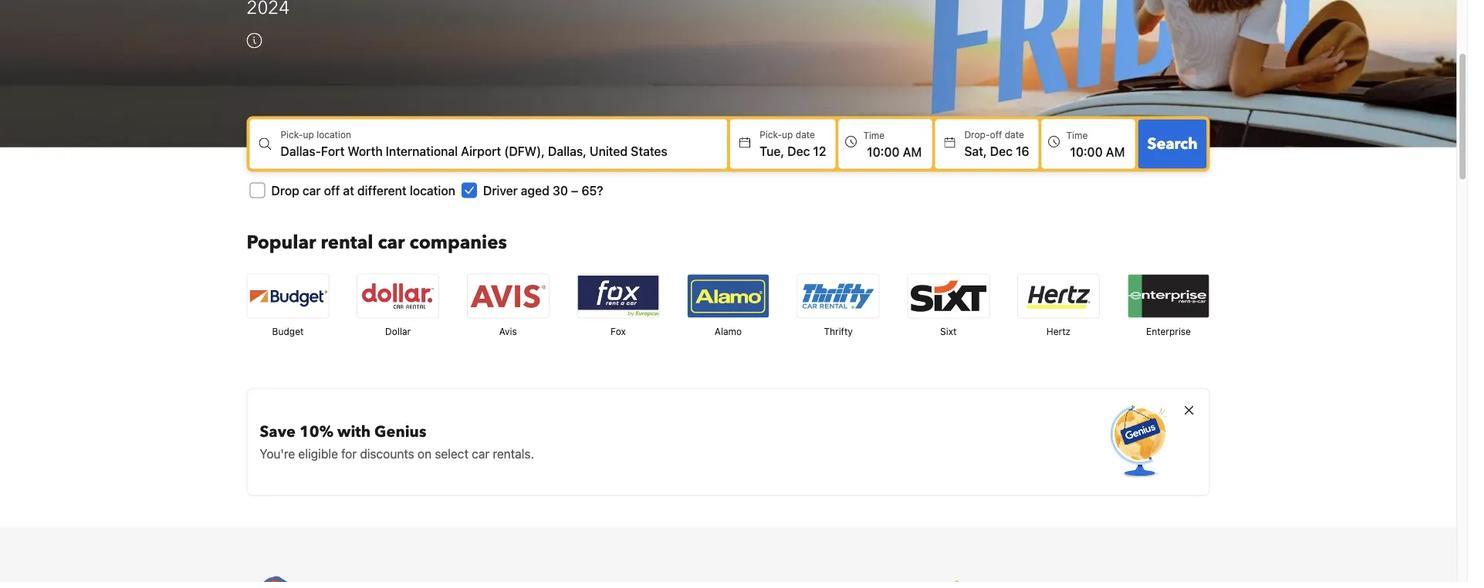 Task type: locate. For each thing, give the bounding box(es) containing it.
dec left 12
[[788, 143, 810, 158]]

car
[[302, 183, 321, 197], [378, 230, 405, 255], [472, 446, 490, 461]]

save
[[260, 421, 296, 442]]

1 horizontal spatial date
[[1005, 129, 1024, 140]]

Pick-up location field
[[281, 141, 727, 160]]

pick- up drop
[[281, 129, 303, 140]]

sixt logo image
[[908, 274, 989, 318]]

up for pick-up date tue, dec 12
[[782, 129, 793, 140]]

dollar logo image
[[358, 274, 439, 318]]

with
[[337, 421, 371, 442]]

1 horizontal spatial car
[[378, 230, 405, 255]]

0 horizontal spatial off
[[324, 183, 340, 197]]

0 vertical spatial car
[[302, 183, 321, 197]]

search button
[[1138, 119, 1207, 169]]

2 horizontal spatial car
[[472, 446, 490, 461]]

location
[[317, 129, 351, 140], [410, 183, 455, 197]]

location right different at the left top of the page
[[410, 183, 455, 197]]

dec
[[788, 143, 810, 158], [990, 143, 1013, 158]]

budget logo image
[[247, 274, 328, 318]]

dec left 16
[[990, 143, 1013, 158]]

fox
[[611, 326, 626, 337]]

–
[[571, 183, 578, 197]]

car right rental
[[378, 230, 405, 255]]

date inside pick-up date tue, dec 12
[[796, 129, 815, 140]]

hertz
[[1047, 326, 1071, 337]]

hertz logo image
[[1018, 274, 1099, 318]]

0 horizontal spatial up
[[303, 129, 314, 140]]

0 horizontal spatial date
[[796, 129, 815, 140]]

1 vertical spatial location
[[410, 183, 455, 197]]

thrifty logo image
[[798, 274, 879, 318]]

1 vertical spatial car
[[378, 230, 405, 255]]

date for 16
[[1005, 129, 1024, 140]]

for
[[341, 446, 357, 461]]

fox logo image
[[578, 274, 659, 318]]

date up 12
[[796, 129, 815, 140]]

0 horizontal spatial pick-
[[281, 129, 303, 140]]

5 million+ reviews image
[[901, 576, 963, 582]]

see terms and conditions for more information image
[[247, 33, 262, 48], [247, 33, 262, 48]]

drop
[[271, 183, 299, 197]]

up for pick-up location
[[303, 129, 314, 140]]

1 horizontal spatial off
[[990, 129, 1002, 140]]

0 horizontal spatial car
[[302, 183, 321, 197]]

0 horizontal spatial location
[[317, 129, 351, 140]]

2 up from the left
[[782, 129, 793, 140]]

rental
[[321, 230, 373, 255]]

1 horizontal spatial pick-
[[760, 129, 782, 140]]

2 pick- from the left
[[760, 129, 782, 140]]

pick-
[[281, 129, 303, 140], [760, 129, 782, 140]]

2 dec from the left
[[990, 143, 1013, 158]]

car right select
[[472, 446, 490, 461]]

pick-up location
[[281, 129, 351, 140]]

10%
[[299, 421, 333, 442]]

enterprise
[[1146, 326, 1191, 337]]

pick- up tue,
[[760, 129, 782, 140]]

0 horizontal spatial dec
[[788, 143, 810, 158]]

1 date from the left
[[796, 129, 815, 140]]

up
[[303, 129, 314, 140], [782, 129, 793, 140]]

tue,
[[760, 143, 784, 158]]

popular rental car companies
[[247, 230, 507, 255]]

pick- inside pick-up date tue, dec 12
[[760, 129, 782, 140]]

2 vertical spatial car
[[472, 446, 490, 461]]

driver
[[483, 183, 518, 197]]

car inside save 10% with genius you're eligible for discounts on select car rentals.
[[472, 446, 490, 461]]

date
[[796, 129, 815, 140], [1005, 129, 1024, 140]]

dec inside pick-up date tue, dec 12
[[788, 143, 810, 158]]

pick- for pick-up date tue, dec 12
[[760, 129, 782, 140]]

at
[[343, 183, 354, 197]]

1 up from the left
[[303, 129, 314, 140]]

date inside drop-off date sat, dec 16
[[1005, 129, 1024, 140]]

rentals.
[[493, 446, 534, 461]]

1 horizontal spatial up
[[782, 129, 793, 140]]

dec inside drop-off date sat, dec 16
[[990, 143, 1013, 158]]

date up 16
[[1005, 129, 1024, 140]]

off
[[990, 129, 1002, 140], [324, 183, 340, 197]]

dec for 12
[[788, 143, 810, 158]]

discounts
[[360, 446, 414, 461]]

driver aged 30 – 65?
[[483, 183, 603, 197]]

30
[[553, 183, 568, 197]]

save 10% with genius you're eligible for discounts on select car rentals.
[[260, 421, 534, 461]]

sixt
[[940, 326, 957, 337]]

1 horizontal spatial dec
[[990, 143, 1013, 158]]

1 vertical spatial off
[[324, 183, 340, 197]]

1 pick- from the left
[[281, 129, 303, 140]]

2 date from the left
[[1005, 129, 1024, 140]]

1 dec from the left
[[788, 143, 810, 158]]

0 vertical spatial off
[[990, 129, 1002, 140]]

location up at
[[317, 129, 351, 140]]

up inside pick-up date tue, dec 12
[[782, 129, 793, 140]]

12
[[813, 143, 826, 158]]

car right drop
[[302, 183, 321, 197]]



Task type: vqa. For each thing, say whether or not it's contained in the screenshot.
See terms and conditions for more information icon
yes



Task type: describe. For each thing, give the bounding box(es) containing it.
pick- for pick-up location
[[281, 129, 303, 140]]

0 vertical spatial location
[[317, 129, 351, 140]]

we're here for you image
[[247, 576, 308, 582]]

select
[[435, 446, 469, 461]]

budget
[[272, 326, 304, 337]]

dec for 16
[[990, 143, 1013, 158]]

drop-
[[964, 129, 990, 140]]

on
[[418, 446, 432, 461]]

different
[[357, 183, 407, 197]]

thrifty
[[824, 326, 853, 337]]

aged
[[521, 183, 550, 197]]

pick-up date tue, dec 12
[[760, 129, 826, 158]]

drop car off at different location
[[271, 183, 455, 197]]

search
[[1148, 133, 1198, 154]]

1 horizontal spatial location
[[410, 183, 455, 197]]

date for 12
[[796, 129, 815, 140]]

popular
[[247, 230, 316, 255]]

65?
[[582, 183, 603, 197]]

16
[[1016, 143, 1029, 158]]

companies
[[410, 230, 507, 255]]

alamo logo image
[[688, 274, 769, 318]]

drop-off date sat, dec 16
[[964, 129, 1029, 158]]

alamo
[[715, 326, 742, 337]]

dollar
[[385, 326, 411, 337]]

eligible
[[298, 446, 338, 461]]

sat,
[[964, 143, 987, 158]]

you're
[[260, 446, 295, 461]]

avis logo image
[[468, 274, 549, 318]]

avis
[[499, 326, 517, 337]]

enterprise logo image
[[1128, 274, 1209, 318]]

genius
[[374, 421, 426, 442]]

off inside drop-off date sat, dec 16
[[990, 129, 1002, 140]]



